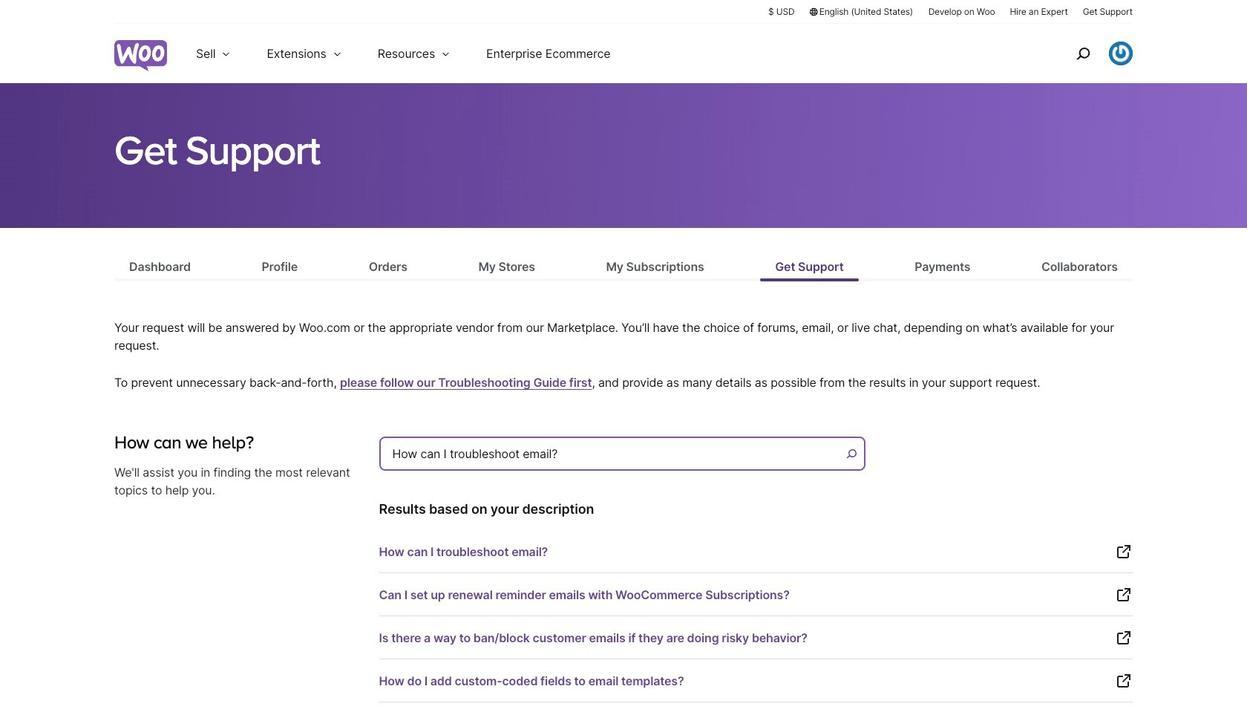 Task type: locate. For each thing, give the bounding box(es) containing it.
None search field
[[379, 433, 869, 480]]



Task type: vqa. For each thing, say whether or not it's contained in the screenshot.
Policy
no



Task type: describe. For each thing, give the bounding box(es) containing it.
open account menu image
[[1110, 42, 1133, 65]]

service navigation menu element
[[1045, 29, 1133, 78]]

search image
[[1072, 42, 1095, 65]]

Describe your issue text field
[[379, 437, 866, 471]]



